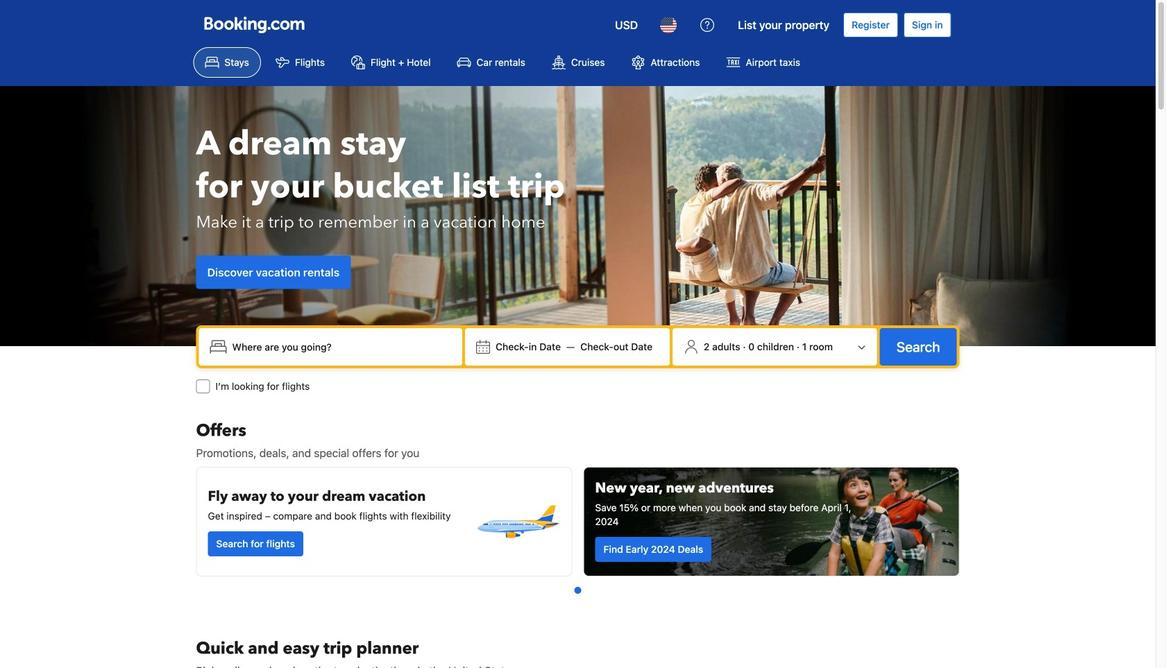 Task type: locate. For each thing, give the bounding box(es) containing it.
main content
[[191, 420, 966, 669]]

booking.com image
[[204, 17, 304, 33]]

a young girl and woman kayak on a river image
[[584, 468, 959, 576]]

Where are you going? field
[[227, 335, 457, 360]]

progress bar
[[575, 587, 582, 594]]



Task type: vqa. For each thing, say whether or not it's contained in the screenshot.
Where are you going? Field
yes



Task type: describe. For each thing, give the bounding box(es) containing it.
fly away to your dream vacation image
[[475, 479, 561, 565]]



